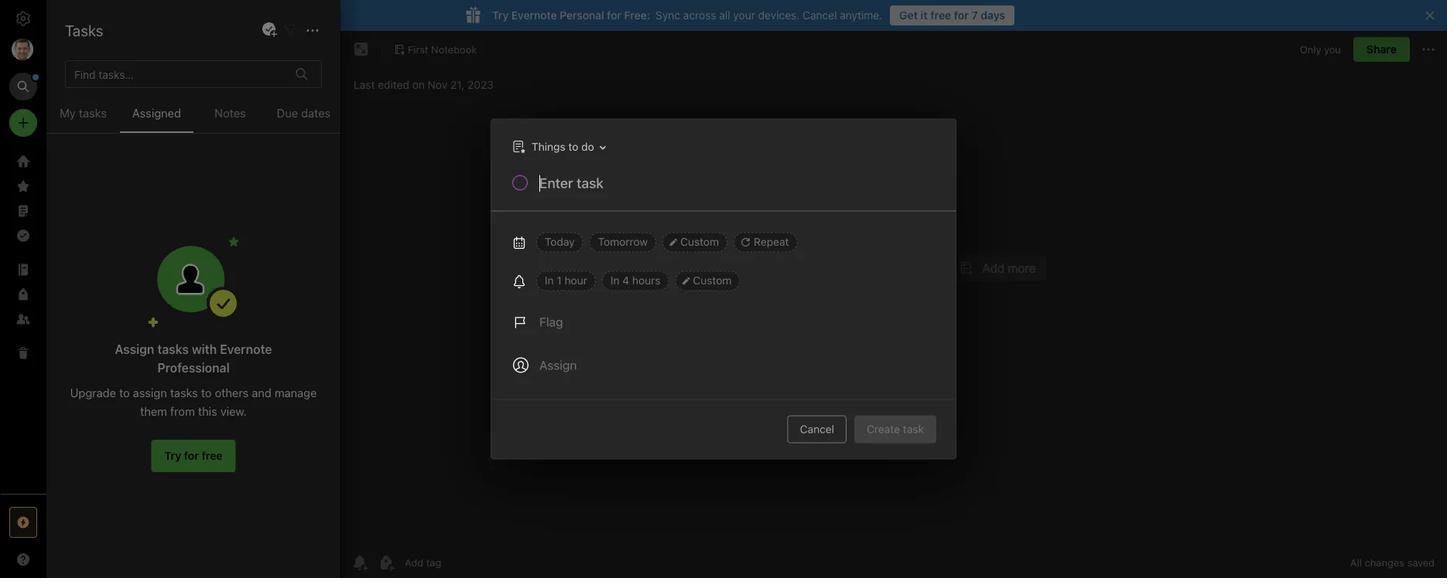 Task type: describe. For each thing, give the bounding box(es) containing it.
get it free for 7 days button
[[890, 5, 1015, 26]]

Enter task text field
[[538, 174, 937, 200]]

on
[[412, 79, 425, 91]]

free:
[[624, 9, 650, 22]]

custom button for in 4 hours
[[675, 271, 740, 291]]

changes
[[1365, 558, 1405, 569]]

this
[[198, 405, 217, 418]]

flag button
[[504, 304, 572, 341]]

share
[[1367, 43, 1397, 56]]

today button
[[536, 233, 583, 253]]

in 4 hours button
[[602, 271, 669, 291]]

my
[[60, 106, 76, 120]]

others
[[215, 386, 249, 400]]

note
[[73, 79, 95, 92]]

assign for assign tasks with evernote professional
[[115, 343, 154, 357]]

things to do
[[532, 140, 594, 153]]

custom for in 4 hours
[[693, 274, 732, 287]]

things
[[532, 140, 566, 153]]

all
[[719, 9, 730, 22]]

and
[[252, 386, 272, 400]]

in for in 1 hour
[[545, 274, 554, 287]]

2 things to do button from the left
[[509, 136, 611, 158]]

add tag image
[[377, 554, 396, 573]]

across
[[683, 9, 716, 22]]

notebook
[[431, 43, 477, 55]]

due
[[277, 106, 298, 120]]

in for in 4 hours
[[611, 274, 620, 287]]

try for try evernote personal for free: sync across all your devices. cancel anytime.
[[492, 9, 509, 22]]

0 vertical spatial cancel
[[803, 9, 837, 22]]

personal
[[560, 9, 604, 22]]

upgrade
[[70, 386, 116, 400]]

do
[[581, 140, 594, 153]]

my tasks button
[[46, 104, 120, 133]]

for for free:
[[607, 9, 622, 22]]

tasks
[[65, 21, 103, 39]]

1 inside button
[[557, 274, 562, 287]]

note window element
[[341, 31, 1447, 579]]

manage
[[275, 386, 317, 400]]

first notebook
[[408, 43, 477, 55]]

in 1 hour button
[[536, 271, 596, 291]]

today
[[545, 236, 575, 248]]

view.
[[220, 405, 247, 418]]

try for free
[[164, 450, 223, 463]]

tasks inside upgrade to assign tasks to others and manage them from this view.
[[170, 386, 198, 400]]

create task button
[[855, 416, 937, 444]]

your
[[733, 9, 755, 22]]

custom button for tomorrow
[[663, 233, 728, 253]]

assign tasks with evernote professional
[[115, 343, 272, 376]]

from
[[170, 405, 195, 418]]

devices.
[[758, 9, 800, 22]]

free for for
[[202, 450, 223, 463]]

expand note image
[[352, 40, 371, 59]]

hours
[[632, 274, 661, 287]]

cancel button
[[788, 416, 847, 444]]

create
[[867, 423, 900, 436]]

sync
[[656, 9, 680, 22]]

only
[[1300, 44, 1322, 55]]

get it free for 7 days
[[900, 9, 1005, 22]]

custom for tomorrow
[[680, 236, 719, 248]]

repeat
[[754, 236, 789, 248]]

them
[[140, 405, 167, 418]]

professional
[[157, 361, 230, 376]]

settings image
[[14, 9, 33, 28]]

last
[[354, 79, 375, 91]]



Task type: locate. For each thing, give the bounding box(es) containing it.
notes left due
[[215, 106, 246, 120]]

free inside button
[[202, 450, 223, 463]]

custom button down enter task text box on the top of page
[[663, 233, 728, 253]]

tomorrow button
[[590, 233, 657, 253]]

1 note
[[65, 79, 95, 92]]

1 horizontal spatial notes
[[215, 106, 246, 120]]

try
[[492, 9, 509, 22], [164, 450, 181, 463]]

try up 2023
[[492, 9, 509, 22]]

1 horizontal spatial evernote
[[512, 9, 557, 22]]

assign
[[133, 386, 167, 400]]

to up this
[[201, 386, 212, 400]]

1 horizontal spatial try
[[492, 9, 509, 22]]

evernote left personal
[[512, 9, 557, 22]]

hour
[[565, 274, 587, 287]]

assign button
[[504, 347, 586, 384]]

in
[[545, 274, 554, 287], [611, 274, 620, 287]]

7
[[972, 9, 978, 22]]

all changes saved
[[1351, 558, 1435, 569]]

cancel
[[803, 9, 837, 22], [800, 423, 835, 436]]

for inside button
[[184, 450, 199, 463]]

first
[[408, 43, 428, 55]]

1 vertical spatial assign
[[540, 358, 577, 373]]

in inside button
[[545, 274, 554, 287]]

0 horizontal spatial assign
[[115, 343, 154, 357]]

cancel right devices. on the right
[[803, 9, 837, 22]]

1 vertical spatial free
[[202, 450, 223, 463]]

with
[[192, 343, 217, 357]]

to left assign
[[119, 386, 130, 400]]

for inside "button"
[[954, 9, 969, 22]]

you
[[1324, 44, 1341, 55]]

1 horizontal spatial 1
[[557, 274, 562, 287]]

for for 7
[[954, 9, 969, 22]]

free down this
[[202, 450, 223, 463]]

free right "it" on the top right
[[931, 9, 952, 22]]

1 vertical spatial custom button
[[675, 271, 740, 291]]

cancel inside button
[[800, 423, 835, 436]]

to
[[569, 140, 579, 153], [119, 386, 130, 400], [201, 386, 212, 400]]

home image
[[14, 152, 33, 171]]

1 horizontal spatial for
[[607, 9, 622, 22]]

1 left note
[[65, 79, 70, 92]]

untitled
[[67, 120, 107, 132]]

flag
[[540, 315, 563, 330]]

notes button
[[194, 104, 267, 133]]

notes
[[80, 46, 122, 65], [215, 106, 246, 120]]

dates
[[301, 106, 331, 120]]

try evernote personal for free: sync across all your devices. cancel anytime.
[[492, 9, 883, 22]]

only you
[[1300, 44, 1341, 55]]

1 vertical spatial 1
[[557, 274, 562, 287]]

1 horizontal spatial free
[[931, 9, 952, 22]]

to for things
[[569, 140, 579, 153]]

my tasks
[[60, 106, 107, 120]]

custom button
[[663, 233, 728, 253], [675, 271, 740, 291]]

assign inside assign tasks with evernote professional
[[115, 343, 154, 357]]

0 vertical spatial try
[[492, 9, 509, 22]]

evernote inside assign tasks with evernote professional
[[220, 343, 272, 357]]

evernote right with
[[220, 343, 272, 357]]

evernote
[[512, 9, 557, 22], [220, 343, 272, 357]]

tasks
[[79, 106, 107, 120], [157, 343, 189, 357], [170, 386, 198, 400]]

tasks inside assign tasks with evernote professional
[[157, 343, 189, 357]]

notes down tasks
[[80, 46, 122, 65]]

try for free button
[[151, 440, 236, 473]]

0 horizontal spatial 1
[[65, 79, 70, 92]]

1
[[65, 79, 70, 92], [557, 274, 562, 287]]

in 1 hour
[[545, 274, 587, 287]]

0 horizontal spatial evernote
[[220, 343, 272, 357]]

for left 7
[[954, 9, 969, 22]]

1 things to do button from the left
[[505, 136, 611, 158]]

0 horizontal spatial try
[[164, 450, 181, 463]]

to for upgrade
[[119, 386, 130, 400]]

0 horizontal spatial for
[[184, 450, 199, 463]]

assign
[[115, 343, 154, 357], [540, 358, 577, 373]]

free for it
[[931, 9, 952, 22]]

0 vertical spatial evernote
[[512, 9, 557, 22]]

to left do
[[569, 140, 579, 153]]

2 horizontal spatial to
[[569, 140, 579, 153]]

assign down flag
[[540, 358, 577, 373]]

0 horizontal spatial to
[[119, 386, 130, 400]]

1 vertical spatial notes
[[215, 106, 246, 120]]

0 vertical spatial tasks
[[79, 106, 107, 120]]

assigned
[[132, 106, 181, 120]]

tasks inside my tasks button
[[79, 106, 107, 120]]

1 vertical spatial custom
[[693, 274, 732, 287]]

Note Editor text field
[[341, 105, 1447, 547]]

0 vertical spatial custom button
[[663, 233, 728, 253]]

for left free:
[[607, 9, 622, 22]]

free
[[931, 9, 952, 22], [202, 450, 223, 463]]

1 horizontal spatial assign
[[540, 358, 577, 373]]

1 left hour
[[557, 274, 562, 287]]

edited
[[378, 79, 409, 91]]

upgrade image
[[14, 514, 33, 533]]

in 4 hours
[[611, 274, 661, 287]]

1 horizontal spatial in
[[611, 274, 620, 287]]

assign up assign
[[115, 343, 154, 357]]

0 horizontal spatial free
[[202, 450, 223, 463]]

new task image
[[260, 21, 279, 39]]

custom right "hours"
[[693, 274, 732, 287]]

4
[[623, 274, 629, 287]]

task
[[903, 423, 924, 436]]

1 in from the left
[[545, 274, 554, 287]]

repeat button
[[734, 233, 798, 253]]

tasks up professional
[[157, 343, 189, 357]]

due dates button
[[267, 104, 341, 133]]

in inside button
[[611, 274, 620, 287]]

due dates
[[277, 106, 331, 120]]

tasks for assign
[[157, 343, 189, 357]]

21,
[[450, 79, 465, 91]]

custom left repeat button
[[680, 236, 719, 248]]

it
[[921, 9, 928, 22]]

in left hour
[[545, 274, 554, 287]]

saved
[[1408, 558, 1435, 569]]

days
[[981, 9, 1005, 22]]

for
[[607, 9, 622, 22], [954, 9, 969, 22], [184, 450, 199, 463]]

2 horizontal spatial for
[[954, 9, 969, 22]]

try inside button
[[164, 450, 181, 463]]

1 vertical spatial evernote
[[220, 343, 272, 357]]

cancel left the create
[[800, 423, 835, 436]]

0 vertical spatial custom
[[680, 236, 719, 248]]

custom
[[680, 236, 719, 248], [693, 274, 732, 287]]

free inside "button"
[[931, 9, 952, 22]]

last edited on nov 21, 2023
[[354, 79, 494, 91]]

1 vertical spatial cancel
[[800, 423, 835, 436]]

1 vertical spatial tasks
[[157, 343, 189, 357]]

0 vertical spatial free
[[931, 9, 952, 22]]

2 vertical spatial tasks
[[170, 386, 198, 400]]

notes inside button
[[215, 106, 246, 120]]

nov
[[428, 79, 448, 91]]

get
[[900, 9, 918, 22]]

in left '4'
[[611, 274, 620, 287]]

custom button right "hours"
[[675, 271, 740, 291]]

all
[[1351, 558, 1362, 569]]

first notebook button
[[389, 39, 482, 60]]

0 horizontal spatial notes
[[80, 46, 122, 65]]

tasks up from
[[170, 386, 198, 400]]

tasks right "my" at the left of the page
[[79, 106, 107, 120]]

1 horizontal spatial to
[[201, 386, 212, 400]]

2 in from the left
[[611, 274, 620, 287]]

0 vertical spatial notes
[[80, 46, 122, 65]]

anytime.
[[840, 9, 883, 22]]

for down from
[[184, 450, 199, 463]]

to inside 'field'
[[569, 140, 579, 153]]

tomorrow
[[598, 236, 648, 248]]

0 vertical spatial assign
[[115, 343, 154, 357]]

0 horizontal spatial in
[[545, 274, 554, 287]]

add a reminder image
[[351, 554, 369, 573]]

untitled button
[[46, 105, 341, 198]]

2023
[[468, 79, 494, 91]]

assigned button
[[120, 104, 194, 133]]

tree
[[0, 149, 46, 494]]

create task
[[867, 423, 924, 436]]

share button
[[1354, 37, 1410, 62]]

assign for assign
[[540, 358, 577, 373]]

assign inside assign button
[[540, 358, 577, 373]]

1 vertical spatial try
[[164, 450, 181, 463]]

0 vertical spatial 1
[[65, 79, 70, 92]]

Go to note or move task field
[[505, 136, 611, 158]]

try for try for free
[[164, 450, 181, 463]]

tasks for my
[[79, 106, 107, 120]]

try down from
[[164, 450, 181, 463]]

upgrade to assign tasks to others and manage them from this view.
[[70, 386, 317, 418]]

Find tasks… text field
[[68, 62, 286, 87]]



Task type: vqa. For each thing, say whether or not it's contained in the screenshot.
Good
no



